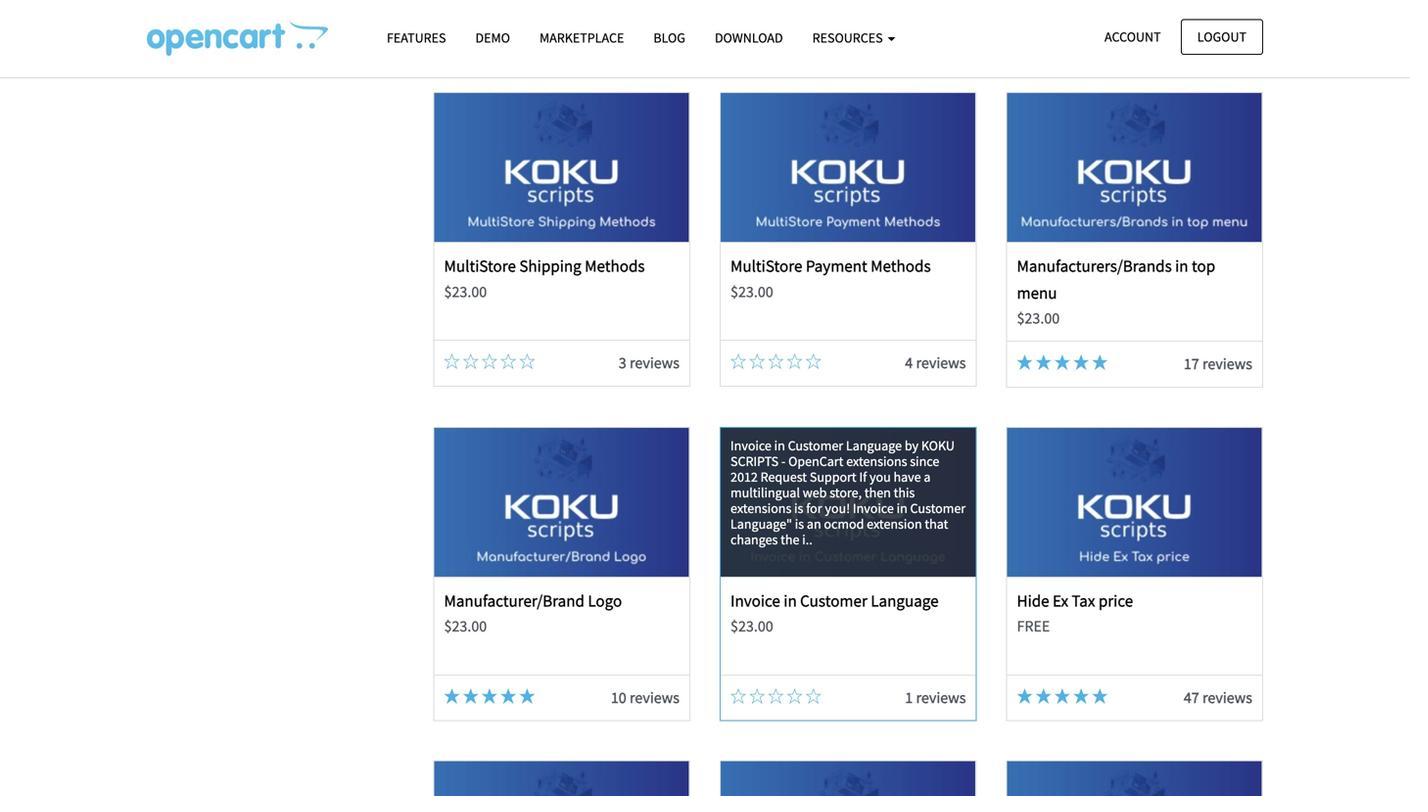 Task type: vqa. For each thing, say whether or not it's contained in the screenshot.
ALL link
no



Task type: locate. For each thing, give the bounding box(es) containing it.
2 methods from the left
[[871, 256, 931, 276]]

payment
[[806, 256, 868, 276]]

customer inside "invoice in customer language $23.00"
[[800, 590, 868, 611]]

manufacturer/brand
[[444, 590, 585, 611]]

in inside the manufacturers/brands in top menu $23.00
[[1175, 256, 1189, 276]]

customer
[[788, 437, 843, 454], [910, 499, 966, 517], [800, 590, 868, 611]]

1 methods from the left
[[585, 256, 645, 276]]

blog
[[654, 29, 686, 47]]

enquiry copy to customer image
[[721, 761, 976, 796]]

star light o image
[[731, 20, 746, 36], [806, 20, 822, 36], [1092, 20, 1108, 36], [444, 354, 460, 369], [749, 354, 765, 369], [768, 354, 784, 369], [731, 688, 746, 704]]

$23.00 down multistore shipping methods "link"
[[444, 282, 487, 302]]

in down 'the'
[[784, 590, 797, 611]]

in up the 'request'
[[774, 437, 785, 454]]

web
[[803, 484, 827, 501]]

$23.00
[[444, 282, 487, 302], [731, 282, 773, 302], [1017, 309, 1060, 328], [444, 616, 487, 636], [731, 616, 773, 636]]

1 horizontal spatial 1
[[1192, 20, 1200, 39]]

download
[[715, 29, 783, 47]]

invoice in customer language by koku scripts - opencart extensions since 2012 request support if you have a multilingual web store, then this extensions is for you! invoice in customer language" is an ocmod extension that changes the i.. link
[[721, 428, 976, 577]]

-
[[781, 452, 786, 470]]

multistore left payment
[[731, 256, 803, 276]]

reviews
[[630, 20, 680, 39], [1203, 20, 1253, 39], [630, 353, 680, 373], [916, 353, 966, 373], [1203, 354, 1253, 374], [630, 688, 680, 707], [916, 688, 966, 707], [1203, 688, 1253, 707]]

multilingual
[[731, 484, 800, 501]]

extensions
[[846, 452, 907, 470], [731, 499, 792, 517]]

2 vertical spatial invoice
[[731, 590, 780, 611]]

1
[[1192, 20, 1200, 39], [905, 688, 913, 707]]

invoice in customer language link
[[731, 590, 939, 611]]

changes
[[731, 531, 778, 548]]

customer down the i..
[[800, 590, 868, 611]]

scripts
[[731, 452, 779, 470]]

i..
[[802, 531, 813, 548]]

$23.00 down the menu
[[1017, 309, 1060, 328]]

17
[[1184, 354, 1200, 374]]

10 reviews
[[611, 688, 680, 707]]

have
[[894, 468, 921, 486]]

reviews for invoice in customer language
[[916, 688, 966, 707]]

methods right shipping
[[585, 256, 645, 276]]

multistore payment methods image
[[721, 93, 976, 242]]

0 vertical spatial 1 reviews
[[1192, 20, 1253, 39]]

language
[[846, 437, 902, 454], [871, 590, 939, 611]]

extensions up changes
[[731, 499, 792, 517]]

ocmod
[[824, 515, 864, 533]]

methods
[[585, 256, 645, 276], [871, 256, 931, 276]]

in for manufacturers/brands in top menu $23.00
[[1175, 256, 1189, 276]]

language for invoice in customer language $23.00
[[871, 590, 939, 611]]

invoice inside "invoice in customer language $23.00"
[[731, 590, 780, 611]]

star light image
[[1017, 355, 1033, 370], [1036, 355, 1052, 370], [1055, 355, 1070, 370], [1074, 355, 1089, 370], [1092, 355, 1108, 370], [444, 688, 460, 704], [463, 688, 479, 704], [482, 688, 497, 704], [1017, 688, 1033, 704], [1036, 688, 1052, 704], [1055, 688, 1070, 704], [1074, 688, 1089, 704]]

multistore payment methods $23.00
[[731, 256, 931, 302]]

blog link
[[639, 21, 700, 55]]

$23.00 inside multistore payment methods $23.00
[[731, 282, 773, 302]]

reviews for hide ex tax price
[[1203, 688, 1253, 707]]

in for invoice in customer language $23.00
[[784, 590, 797, 611]]

features link
[[372, 21, 461, 55]]

marketplace
[[540, 29, 624, 47]]

hide
[[1017, 590, 1050, 611]]

8 reviews
[[619, 20, 680, 39]]

0 horizontal spatial extensions
[[731, 499, 792, 517]]

language inside "invoice in customer language $23.00"
[[871, 590, 939, 611]]

methods inside the multistore shipping methods $23.00
[[585, 256, 645, 276]]

multistore for multistore shipping methods
[[444, 256, 516, 276]]

demo link
[[461, 21, 525, 55]]

1 multistore from the left
[[444, 256, 516, 276]]

multistore inside the multistore shipping methods $23.00
[[444, 256, 516, 276]]

8
[[619, 20, 627, 39]]

0 horizontal spatial methods
[[585, 256, 645, 276]]

2 is from the top
[[795, 515, 804, 533]]

multistore inside multistore payment methods $23.00
[[731, 256, 803, 276]]

manufacturer/brand logo $23.00
[[444, 590, 622, 636]]

$23.00 inside manufacturer/brand logo $23.00
[[444, 616, 487, 636]]

logo
[[588, 590, 622, 611]]

is left for on the bottom of the page
[[794, 499, 804, 517]]

2 multistore from the left
[[731, 256, 803, 276]]

account link
[[1088, 19, 1178, 55]]

2 vertical spatial customer
[[800, 590, 868, 611]]

customer right -
[[788, 437, 843, 454]]

0 horizontal spatial 1
[[905, 688, 913, 707]]

methods right payment
[[871, 256, 931, 276]]

language inside invoice in customer language by koku scripts - opencart extensions since 2012 request support if you have a multilingual web store, then this extensions is for you! invoice in customer language" is an ocmod extension that changes the i..
[[846, 437, 902, 454]]

methods inside multistore payment methods $23.00
[[871, 256, 931, 276]]

ex
[[1053, 590, 1069, 611]]

methods for multistore shipping methods
[[585, 256, 645, 276]]

invoice for invoice in customer language $23.00
[[731, 590, 780, 611]]

in for invoice in customer language by koku scripts - opencart extensions since 2012 request support if you have a multilingual web store, then this extensions is for you! invoice in customer language" is an ocmod extension that changes the i..
[[774, 437, 785, 454]]

$23.00 down manufacturer/brand
[[444, 616, 487, 636]]

1 reviews
[[1192, 20, 1253, 39], [905, 688, 966, 707]]

extensions up the then
[[846, 452, 907, 470]]

0 horizontal spatial multistore
[[444, 256, 516, 276]]

1 vertical spatial extensions
[[731, 499, 792, 517]]

0 vertical spatial 1
[[1192, 20, 1200, 39]]

$23.00 down invoice in customer language link
[[731, 616, 773, 636]]

shipping
[[519, 256, 582, 276]]

0 vertical spatial language
[[846, 437, 902, 454]]

3 reviews
[[619, 353, 680, 373]]

$23.00 inside "invoice in customer language $23.00"
[[731, 616, 773, 636]]

$23.00 down the multistore payment methods link
[[731, 282, 773, 302]]

hide ex tax price image
[[1008, 428, 1262, 577]]

in left the top
[[1175, 256, 1189, 276]]

customer for invoice in customer language by koku scripts - opencart extensions since 2012 request support if you have a multilingual web store, then this extensions is for you! invoice in customer language" is an ocmod extension that changes the i..
[[788, 437, 843, 454]]

0 vertical spatial customer
[[788, 437, 843, 454]]

customer down 'a'
[[910, 499, 966, 517]]

price
[[1099, 590, 1133, 611]]

marketplace link
[[525, 21, 639, 55]]

1 vertical spatial language
[[871, 590, 939, 611]]

is left "an"
[[795, 515, 804, 533]]

0 vertical spatial invoice
[[731, 437, 772, 454]]

star light image
[[444, 20, 460, 36], [463, 20, 479, 36], [482, 20, 497, 36], [501, 20, 516, 36], [501, 688, 516, 704], [519, 688, 535, 704], [1092, 688, 1108, 704]]

request
[[761, 468, 807, 486]]

1 vertical spatial 1
[[905, 688, 913, 707]]

multistore
[[444, 256, 516, 276], [731, 256, 803, 276]]

logout link
[[1181, 19, 1263, 55]]

1 vertical spatial customer
[[910, 499, 966, 517]]

multistore shipping methods image
[[435, 93, 689, 242]]

1 horizontal spatial multistore
[[731, 256, 803, 276]]

is
[[794, 499, 804, 517], [795, 515, 804, 533]]

language"
[[731, 515, 792, 533]]

language up you
[[846, 437, 902, 454]]

demo
[[476, 29, 510, 47]]

in
[[1175, 256, 1189, 276], [774, 437, 785, 454], [897, 499, 908, 517], [784, 590, 797, 611]]

reviews for multistore shipping methods
[[630, 353, 680, 373]]

logout
[[1198, 28, 1247, 46]]

language down extension
[[871, 590, 939, 611]]

language for invoice in customer language by koku scripts - opencart extensions since 2012 request support if you have a multilingual web store, then this extensions is for you! invoice in customer language" is an ocmod extension that changes the i..
[[846, 437, 902, 454]]

a
[[924, 468, 931, 486]]

top
[[1192, 256, 1216, 276]]

star light o image
[[749, 20, 765, 36], [768, 20, 784, 36], [463, 354, 479, 369], [482, 354, 497, 369], [501, 354, 516, 369], [519, 354, 535, 369], [731, 354, 746, 369], [787, 354, 803, 369], [806, 354, 822, 369], [749, 688, 765, 704], [768, 688, 784, 704], [787, 688, 803, 704], [806, 688, 822, 704]]

multistore shipping methods link
[[444, 256, 645, 276]]

47 reviews
[[1184, 688, 1253, 707]]

0 vertical spatial extensions
[[846, 452, 907, 470]]

1 horizontal spatial methods
[[871, 256, 931, 276]]

in inside "invoice in customer language $23.00"
[[784, 590, 797, 611]]

1 vertical spatial 1 reviews
[[905, 688, 966, 707]]

multistore left shipping
[[444, 256, 516, 276]]

methods for multistore payment methods
[[871, 256, 931, 276]]

invoice
[[731, 437, 772, 454], [853, 499, 894, 517], [731, 590, 780, 611]]

0 horizontal spatial 1 reviews
[[905, 688, 966, 707]]



Task type: describe. For each thing, give the bounding box(es) containing it.
3
[[619, 353, 627, 373]]

manufacturers/brands
[[1017, 256, 1172, 276]]

4
[[905, 353, 913, 373]]

resources link
[[798, 21, 910, 55]]

1 horizontal spatial 1 reviews
[[1192, 20, 1253, 39]]

10
[[611, 688, 627, 707]]

manufacturer/brand logo link
[[444, 590, 622, 611]]

hide ex tax price free
[[1017, 590, 1133, 636]]

manufacturers/brands in top menu link
[[1017, 256, 1216, 303]]

support
[[810, 468, 857, 486]]

then
[[865, 484, 891, 501]]

that
[[925, 515, 948, 533]]

hide ex tax price link
[[1017, 590, 1133, 611]]

invoice in customer language by koku scripts - opencart extensions since 2012 request support if you have a multilingual web store, then this extensions is for you! invoice in customer language" is an ocmod extension that changes the i..
[[731, 437, 966, 548]]

manufacturers/brands in top menu image
[[1008, 93, 1262, 242]]

opencart
[[789, 452, 844, 470]]

download link
[[700, 21, 798, 55]]

by
[[905, 437, 919, 454]]

store,
[[830, 484, 862, 501]]

manufacturers/brands in top menu $23.00
[[1017, 256, 1216, 328]]

$23.00 inside the manufacturers/brands in top menu $23.00
[[1017, 309, 1060, 328]]

resources
[[813, 29, 886, 47]]

easy products to categories image
[[1008, 761, 1262, 796]]

$23.00 inside the multistore shipping methods $23.00
[[444, 282, 487, 302]]

2012
[[731, 468, 758, 486]]

reviews for manufacturer/brand logo
[[630, 688, 680, 707]]

reviews for multistore payment methods
[[916, 353, 966, 373]]

invoice in customer language image
[[721, 428, 976, 577]]

1 horizontal spatial extensions
[[846, 452, 907, 470]]

koku
[[921, 437, 955, 454]]

if
[[859, 468, 867, 486]]

customer for invoice in customer language $23.00
[[800, 590, 868, 611]]

manufacturer/brand logo image
[[435, 428, 689, 577]]

opencart - marketplace image
[[147, 21, 328, 56]]

reviews for manufacturers/brands in top menu
[[1203, 354, 1253, 374]]

tax
[[1072, 590, 1095, 611]]

multistore for multistore payment methods
[[731, 256, 803, 276]]

filter orders by store image
[[435, 761, 689, 796]]

in right the then
[[897, 499, 908, 517]]

this
[[894, 484, 915, 501]]

features
[[387, 29, 446, 47]]

free
[[1017, 616, 1050, 636]]

menu
[[1017, 282, 1057, 303]]

multistore payment methods link
[[731, 256, 931, 276]]

the
[[781, 531, 800, 548]]

1 is from the top
[[794, 499, 804, 517]]

1 vertical spatial invoice
[[853, 499, 894, 517]]

for
[[806, 499, 822, 517]]

account
[[1105, 28, 1161, 46]]

invoice for invoice in customer language by koku scripts - opencart extensions since 2012 request support if you have a multilingual web store, then this extensions is for you! invoice in customer language" is an ocmod extension that changes the i..
[[731, 437, 772, 454]]

you
[[870, 468, 891, 486]]

extension
[[867, 515, 922, 533]]

17 reviews
[[1184, 354, 1253, 374]]

47
[[1184, 688, 1200, 707]]

an
[[807, 515, 821, 533]]

invoice in customer language $23.00
[[731, 590, 939, 636]]

multistore shipping methods $23.00
[[444, 256, 645, 302]]

4 reviews
[[905, 353, 966, 373]]

since
[[910, 452, 940, 470]]

you!
[[825, 499, 850, 517]]



